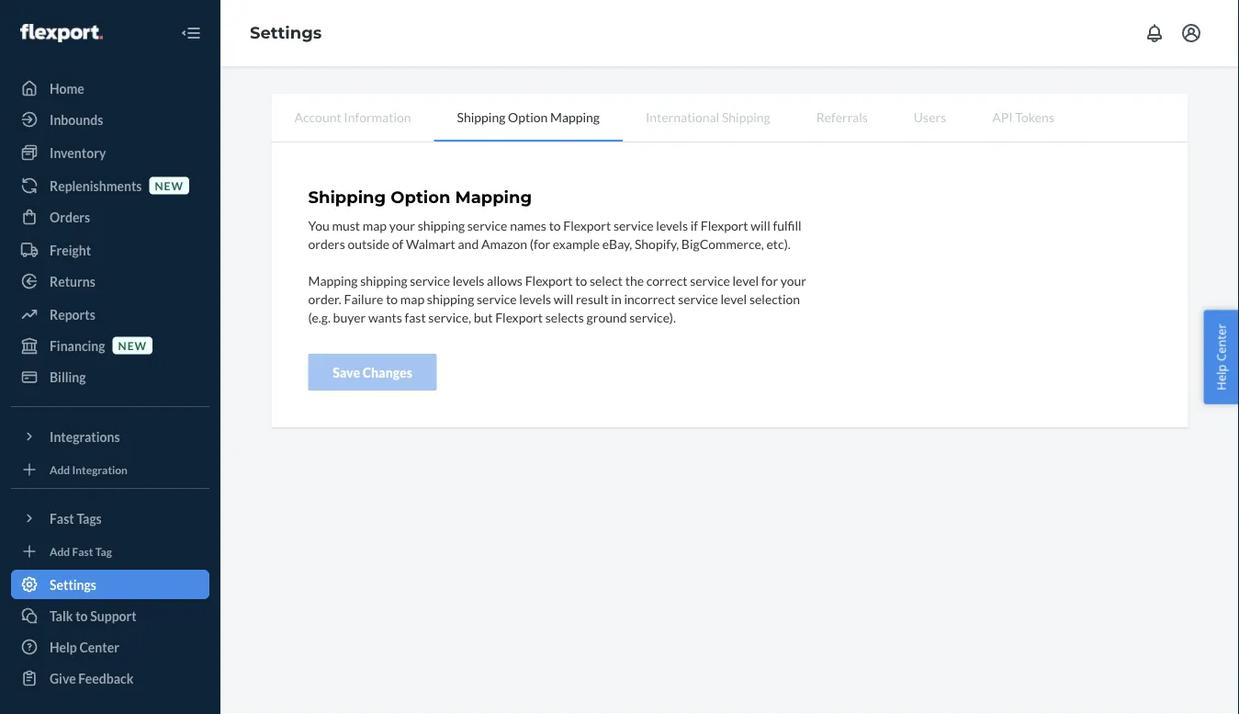 Task type: describe. For each thing, give the bounding box(es) containing it.
new for financing
[[118, 339, 147, 352]]

add for add fast tag
[[50, 544, 70, 558]]

add fast tag link
[[11, 540, 210, 562]]

tag
[[95, 544, 112, 558]]

names
[[510, 217, 547, 233]]

option inside tab
[[508, 109, 548, 125]]

api tokens tab
[[970, 94, 1078, 140]]

bigcommerce,
[[682, 236, 764, 251]]

help inside help center link
[[50, 639, 77, 655]]

orders
[[50, 209, 90, 225]]

talk to support button
[[11, 601, 210, 630]]

1 vertical spatial level
[[721, 291, 747, 306]]

0 horizontal spatial shipping
[[308, 187, 386, 207]]

returns
[[50, 273, 95, 289]]

reports
[[50, 306, 95, 322]]

give
[[50, 670, 76, 686]]

save changes button
[[308, 354, 437, 390]]

1 vertical spatial center
[[79, 639, 119, 655]]

add integration
[[50, 463, 128, 476]]

1 vertical spatial shipping
[[360, 272, 408, 288]]

incorrect
[[624, 291, 676, 306]]

flexport right but
[[495, 309, 543, 325]]

the
[[626, 272, 644, 288]]

orders link
[[11, 202, 210, 232]]

account
[[295, 109, 342, 125]]

fulfill
[[773, 217, 802, 233]]

mapping inside shipping option mapping tab
[[550, 109, 600, 125]]

shipping option mapping inside tab
[[457, 109, 600, 125]]

api tokens
[[993, 109, 1055, 125]]

help center inside help center button
[[1213, 324, 1230, 390]]

0 vertical spatial level
[[733, 272, 759, 288]]

inventory link
[[11, 138, 210, 167]]

2 vertical spatial shipping
[[427, 291, 474, 306]]

information
[[344, 109, 411, 125]]

talk to support
[[50, 608, 137, 623]]

service down allows
[[477, 291, 517, 306]]

service,
[[428, 309, 471, 325]]

save changes
[[333, 364, 412, 380]]

shopify,
[[635, 236, 679, 251]]

freight
[[50, 242, 91, 258]]

flexport logo image
[[20, 24, 103, 42]]

1 vertical spatial fast
[[72, 544, 93, 558]]

help center button
[[1204, 310, 1240, 404]]

integrations
[[50, 429, 120, 444]]

home link
[[11, 74, 210, 103]]

tokens
[[1016, 109, 1055, 125]]

replenishments
[[50, 178, 142, 193]]

example
[[553, 236, 600, 251]]

1 vertical spatial levels
[[453, 272, 485, 288]]

you
[[308, 217, 330, 233]]

flexport up 'bigcommerce,'
[[701, 217, 749, 233]]

international
[[646, 109, 720, 125]]

returns link
[[11, 266, 210, 296]]

select
[[590, 272, 623, 288]]

order.
[[308, 291, 342, 306]]

ebay,
[[603, 236, 632, 251]]

add integration link
[[11, 459, 210, 481]]

ground
[[587, 309, 627, 325]]

shipping inside tab
[[722, 109, 771, 125]]

of
[[392, 236, 404, 251]]

flexport down (for
[[525, 272, 573, 288]]

0 vertical spatial settings link
[[250, 23, 322, 43]]

1 horizontal spatial mapping
[[455, 187, 532, 207]]

0 vertical spatial settings
[[250, 23, 322, 43]]

your inside you must map your shipping service names to flexport service levels if flexport will fulfill orders outside of walmart and amazon (for example ebay, shopify, bigcommerce, etc).
[[389, 217, 415, 233]]

your inside mapping shipping service levels allows flexport to select the correct service level for your order.                 failure to map shipping service levels will result in incorrect service level selection (e.g. buyer wants fast service, but flexport selects ground service).
[[781, 272, 807, 288]]

fast tags button
[[11, 504, 210, 533]]

levels inside you must map your shipping service names to flexport service levels if flexport will fulfill orders outside of walmart and amazon (for example ebay, shopify, bigcommerce, etc).
[[656, 217, 688, 233]]

home
[[50, 80, 84, 96]]

integration
[[72, 463, 128, 476]]

wants
[[368, 309, 402, 325]]

give feedback
[[50, 670, 134, 686]]

billing link
[[11, 362, 210, 391]]

shipping inside you must map your shipping service names to flexport service levels if flexport will fulfill orders outside of walmart and amazon (for example ebay, shopify, bigcommerce, etc).
[[418, 217, 465, 233]]

international shipping
[[646, 109, 771, 125]]

reports link
[[11, 300, 210, 329]]

if
[[691, 217, 698, 233]]

integrations button
[[11, 422, 210, 451]]

but
[[474, 309, 493, 325]]

billing
[[50, 369, 86, 385]]

selection
[[750, 291, 801, 306]]

new for replenishments
[[155, 179, 184, 192]]



Task type: vqa. For each thing, say whether or not it's contained in the screenshot.
Mapping
yes



Task type: locate. For each thing, give the bounding box(es) containing it.
shipping
[[418, 217, 465, 233], [360, 272, 408, 288], [427, 291, 474, 306]]

users tab
[[891, 94, 970, 140]]

1 horizontal spatial new
[[155, 179, 184, 192]]

2 horizontal spatial shipping
[[722, 109, 771, 125]]

0 horizontal spatial levels
[[453, 272, 485, 288]]

map
[[363, 217, 387, 233], [400, 291, 425, 306]]

1 vertical spatial option
[[391, 187, 451, 207]]

0 horizontal spatial settings link
[[11, 570, 210, 599]]

0 vertical spatial add
[[50, 463, 70, 476]]

1 vertical spatial add
[[50, 544, 70, 558]]

0 horizontal spatial help
[[50, 639, 77, 655]]

level left selection
[[721, 291, 747, 306]]

to
[[549, 217, 561, 233], [575, 272, 587, 288], [386, 291, 398, 306], [76, 608, 88, 623]]

new down reports link
[[118, 339, 147, 352]]

levels up selects
[[520, 291, 551, 306]]

2 vertical spatial levels
[[520, 291, 551, 306]]

0 vertical spatial map
[[363, 217, 387, 233]]

help inside help center button
[[1213, 364, 1230, 390]]

1 vertical spatial settings link
[[11, 570, 210, 599]]

0 horizontal spatial will
[[554, 291, 574, 306]]

0 vertical spatial option
[[508, 109, 548, 125]]

shipping up walmart
[[418, 217, 465, 233]]

help center link
[[11, 632, 210, 662]]

to up result
[[575, 272, 587, 288]]

level
[[733, 272, 759, 288], [721, 291, 747, 306]]

0 vertical spatial shipping option mapping
[[457, 109, 600, 125]]

result
[[576, 291, 609, 306]]

1 vertical spatial shipping option mapping
[[308, 187, 532, 207]]

0 vertical spatial fast
[[50, 510, 74, 526]]

0 horizontal spatial mapping
[[308, 272, 358, 288]]

service down walmart
[[410, 272, 450, 288]]

service down correct
[[678, 291, 718, 306]]

for
[[762, 272, 778, 288]]

orders
[[308, 236, 345, 251]]

will up selects
[[554, 291, 574, 306]]

0 horizontal spatial option
[[391, 187, 451, 207]]

1 vertical spatial mapping
[[455, 187, 532, 207]]

0 vertical spatial center
[[1213, 324, 1230, 361]]

service up amazon
[[468, 217, 508, 233]]

feedback
[[78, 670, 134, 686]]

settings up account
[[250, 23, 322, 43]]

freight link
[[11, 235, 210, 265]]

levels left allows
[[453, 272, 485, 288]]

1 vertical spatial map
[[400, 291, 425, 306]]

1 vertical spatial will
[[554, 291, 574, 306]]

help center inside help center link
[[50, 639, 119, 655]]

center inside button
[[1213, 324, 1230, 361]]

amazon
[[481, 236, 528, 251]]

2 add from the top
[[50, 544, 70, 558]]

correct
[[647, 272, 688, 288]]

failure
[[344, 291, 384, 306]]

buyer
[[333, 309, 366, 325]]

0 horizontal spatial your
[[389, 217, 415, 233]]

inventory
[[50, 145, 106, 160]]

account information
[[295, 109, 411, 125]]

option
[[508, 109, 548, 125], [391, 187, 451, 207]]

mapping
[[550, 109, 600, 125], [455, 187, 532, 207], [308, 272, 358, 288]]

(e.g.
[[308, 309, 331, 325]]

tags
[[77, 510, 102, 526]]

support
[[90, 608, 137, 623]]

inbounds link
[[11, 105, 210, 134]]

1 horizontal spatial shipping
[[457, 109, 506, 125]]

1 vertical spatial settings
[[50, 577, 96, 592]]

map up 'outside'
[[363, 217, 387, 233]]

settings link
[[250, 23, 322, 43], [11, 570, 210, 599]]

help center
[[1213, 324, 1230, 390], [50, 639, 119, 655]]

service up ebay,
[[614, 217, 654, 233]]

shipping
[[457, 109, 506, 125], [722, 109, 771, 125], [308, 187, 386, 207]]

flexport
[[564, 217, 611, 233], [701, 217, 749, 233], [525, 272, 573, 288], [495, 309, 543, 325]]

your right for
[[781, 272, 807, 288]]

international shipping tab
[[623, 94, 794, 140]]

service).
[[630, 309, 676, 325]]

map inside you must map your shipping service names to flexport service levels if flexport will fulfill orders outside of walmart and amazon (for example ebay, shopify, bigcommerce, etc).
[[363, 217, 387, 233]]

2 horizontal spatial mapping
[[550, 109, 600, 125]]

1 vertical spatial new
[[118, 339, 147, 352]]

fast left tags
[[50, 510, 74, 526]]

you must map your shipping service names to flexport service levels if flexport will fulfill orders outside of walmart and amazon (for example ebay, shopify, bigcommerce, etc).
[[308, 217, 802, 251]]

1 horizontal spatial will
[[751, 217, 771, 233]]

open notifications image
[[1144, 22, 1166, 44]]

mapping inside mapping shipping service levels allows flexport to select the correct service level for your order.                 failure to map shipping service levels will result in incorrect service level selection (e.g. buyer wants fast service, but flexport selects ground service).
[[308, 272, 358, 288]]

fast left tag
[[72, 544, 93, 558]]

changes
[[363, 364, 412, 380]]

in
[[611, 291, 622, 306]]

mapping shipping service levels allows flexport to select the correct service level for your order.                 failure to map shipping service levels will result in incorrect service level selection (e.g. buyer wants fast service, but flexport selects ground service).
[[308, 272, 807, 325]]

0 vertical spatial levels
[[656, 217, 688, 233]]

1 horizontal spatial your
[[781, 272, 807, 288]]

levels left if
[[656, 217, 688, 233]]

shipping inside tab
[[457, 109, 506, 125]]

open account menu image
[[1181, 22, 1203, 44]]

0 vertical spatial help
[[1213, 364, 1230, 390]]

give feedback button
[[11, 663, 210, 693]]

outside
[[348, 236, 390, 251]]

tab list
[[272, 94, 1189, 142]]

level left for
[[733, 272, 759, 288]]

your
[[389, 217, 415, 233], [781, 272, 807, 288]]

etc).
[[767, 236, 791, 251]]

add fast tag
[[50, 544, 112, 558]]

must
[[332, 217, 360, 233]]

add for add integration
[[50, 463, 70, 476]]

to inside talk to support button
[[76, 608, 88, 623]]

settings link up talk to support button
[[11, 570, 210, 599]]

settings up talk
[[50, 577, 96, 592]]

add down fast tags
[[50, 544, 70, 558]]

1 horizontal spatial settings
[[250, 23, 322, 43]]

walmart
[[406, 236, 456, 251]]

(for
[[530, 236, 551, 251]]

fast tags
[[50, 510, 102, 526]]

referrals tab
[[794, 94, 891, 140]]

add left integration
[[50, 463, 70, 476]]

users
[[914, 109, 947, 125]]

inbounds
[[50, 112, 103, 127]]

service
[[468, 217, 508, 233], [614, 217, 654, 233], [410, 272, 450, 288], [690, 272, 730, 288], [477, 291, 517, 306], [678, 291, 718, 306]]

flexport up example
[[564, 217, 611, 233]]

0 vertical spatial help center
[[1213, 324, 1230, 390]]

to inside you must map your shipping service names to flexport service levels if flexport will fulfill orders outside of walmart and amazon (for example ebay, shopify, bigcommerce, etc).
[[549, 217, 561, 233]]

will inside mapping shipping service levels allows flexport to select the correct service level for your order.                 failure to map shipping service levels will result in incorrect service level selection (e.g. buyer wants fast service, but flexport selects ground service).
[[554, 291, 574, 306]]

shipping up failure
[[360, 272, 408, 288]]

settings link up account
[[250, 23, 322, 43]]

will inside you must map your shipping service names to flexport service levels if flexport will fulfill orders outside of walmart and amazon (for example ebay, shopify, bigcommerce, etc).
[[751, 217, 771, 233]]

0 vertical spatial your
[[389, 217, 415, 233]]

account information tab
[[272, 94, 434, 140]]

0 vertical spatial will
[[751, 217, 771, 233]]

service down 'bigcommerce,'
[[690, 272, 730, 288]]

center
[[1213, 324, 1230, 361], [79, 639, 119, 655]]

fast inside dropdown button
[[50, 510, 74, 526]]

financing
[[50, 338, 105, 353]]

shipping up service,
[[427, 291, 474, 306]]

2 vertical spatial mapping
[[308, 272, 358, 288]]

referrals
[[817, 109, 868, 125]]

selects
[[546, 309, 584, 325]]

0 horizontal spatial map
[[363, 217, 387, 233]]

to right talk
[[76, 608, 88, 623]]

close navigation image
[[180, 22, 202, 44]]

1 vertical spatial help center
[[50, 639, 119, 655]]

0 horizontal spatial settings
[[50, 577, 96, 592]]

new up orders link in the left top of the page
[[155, 179, 184, 192]]

to up (for
[[549, 217, 561, 233]]

your up of
[[389, 217, 415, 233]]

1 vertical spatial your
[[781, 272, 807, 288]]

2 horizontal spatial levels
[[656, 217, 688, 233]]

1 vertical spatial help
[[50, 639, 77, 655]]

shipping option mapping tab
[[434, 94, 623, 142]]

add
[[50, 463, 70, 476], [50, 544, 70, 558]]

new
[[155, 179, 184, 192], [118, 339, 147, 352]]

allows
[[487, 272, 523, 288]]

0 vertical spatial mapping
[[550, 109, 600, 125]]

1 horizontal spatial levels
[[520, 291, 551, 306]]

0 horizontal spatial center
[[79, 639, 119, 655]]

map inside mapping shipping service levels allows flexport to select the correct service level for your order.                 failure to map shipping service levels will result in incorrect service level selection (e.g. buyer wants fast service, but flexport selects ground service).
[[400, 291, 425, 306]]

0 vertical spatial new
[[155, 179, 184, 192]]

1 horizontal spatial option
[[508, 109, 548, 125]]

fast
[[50, 510, 74, 526], [72, 544, 93, 558]]

1 horizontal spatial help center
[[1213, 324, 1230, 390]]

1 add from the top
[[50, 463, 70, 476]]

1 horizontal spatial map
[[400, 291, 425, 306]]

map up fast on the top of page
[[400, 291, 425, 306]]

tab list containing account information
[[272, 94, 1189, 142]]

settings
[[250, 23, 322, 43], [50, 577, 96, 592]]

1 horizontal spatial center
[[1213, 324, 1230, 361]]

fast
[[405, 309, 426, 325]]

will up etc).
[[751, 217, 771, 233]]

0 vertical spatial shipping
[[418, 217, 465, 233]]

1 horizontal spatial help
[[1213, 364, 1230, 390]]

1 horizontal spatial settings link
[[250, 23, 322, 43]]

talk
[[50, 608, 73, 623]]

0 horizontal spatial new
[[118, 339, 147, 352]]

and
[[458, 236, 479, 251]]

api
[[993, 109, 1013, 125]]

help
[[1213, 364, 1230, 390], [50, 639, 77, 655]]

to up the wants
[[386, 291, 398, 306]]

0 horizontal spatial help center
[[50, 639, 119, 655]]

save
[[333, 364, 360, 380]]



